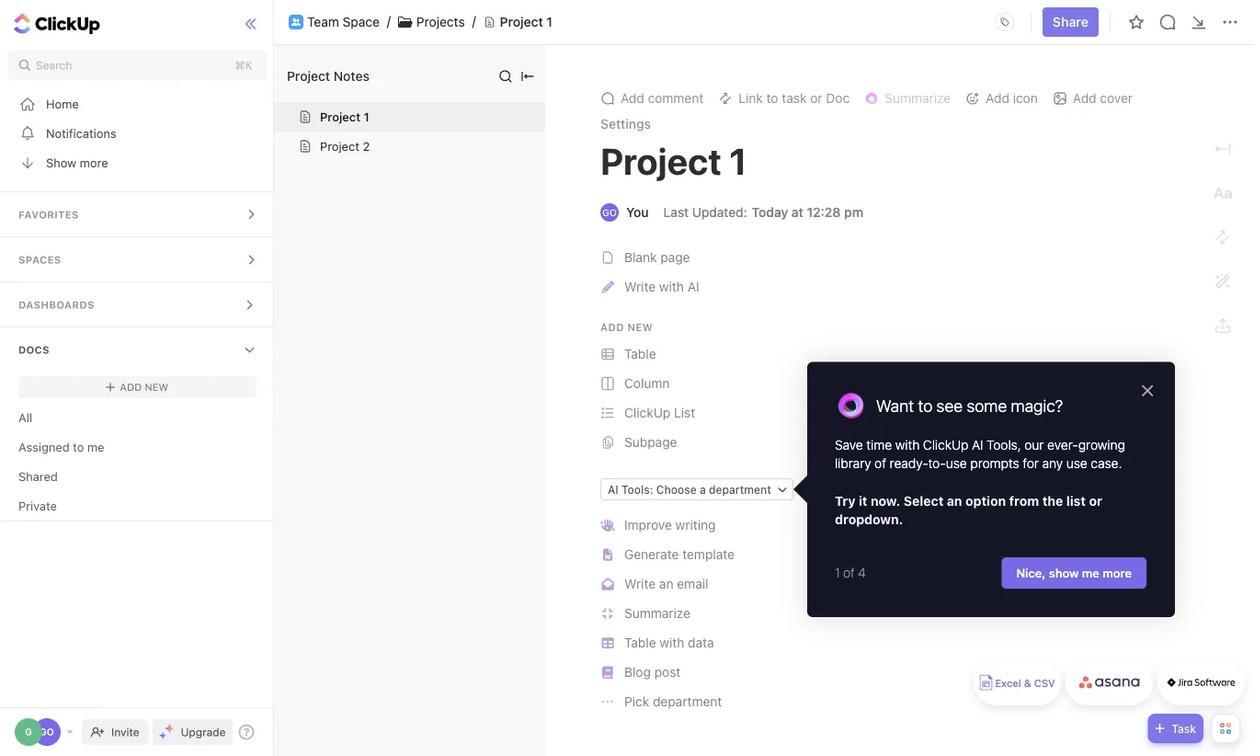 Task type: locate. For each thing, give the bounding box(es) containing it.
0 horizontal spatial use
[[947, 456, 968, 471]]

me right assigned
[[87, 440, 104, 454]]

1 horizontal spatial of
[[875, 456, 887, 471]]

to right link
[[767, 91, 779, 106]]

with left 'data'
[[660, 635, 685, 650]]

1 horizontal spatial clickup
[[924, 437, 969, 452]]

to inside × dialog
[[919, 396, 933, 415]]

table for table with data
[[625, 635, 656, 650]]

0 vertical spatial clickup
[[625, 405, 671, 420]]

csv
[[1035, 678, 1056, 690]]

the
[[1043, 493, 1064, 508]]

it
[[859, 493, 868, 508]]

2 write from the top
[[625, 576, 656, 592]]

summarize down write an email
[[625, 606, 691, 621]]

want
[[877, 396, 915, 415]]

blog post
[[625, 665, 681, 680]]

department down post on the right bottom of the page
[[653, 694, 723, 709]]

1 table from the top
[[625, 346, 656, 362]]

link
[[739, 91, 763, 106]]

with for data
[[660, 635, 685, 650]]

summarize right doc
[[885, 91, 951, 106]]

table up column
[[625, 346, 656, 362]]

library
[[835, 456, 872, 471]]

0 vertical spatial or
[[811, 91, 823, 106]]

save
[[835, 437, 864, 452]]

of down time at right bottom
[[875, 456, 887, 471]]

1 horizontal spatial or
[[1090, 493, 1103, 508]]

go left you
[[603, 207, 617, 218]]

notes
[[334, 69, 370, 84]]

summarize inside dropdown button
[[885, 91, 951, 106]]

dashboards
[[18, 299, 94, 311]]

or
[[811, 91, 823, 106], [1090, 493, 1103, 508]]

table with data
[[625, 635, 715, 650]]

1 vertical spatial more
[[1103, 566, 1133, 580]]

use left prompts
[[947, 456, 968, 471]]

sidebar navigation
[[0, 0, 278, 756]]

assigned to me
[[18, 440, 104, 454]]

of inside the "save time with clickup ai tools, our ever-growing library of ready-to-use prompts for any use case."
[[875, 456, 887, 471]]

1 write from the top
[[625, 279, 656, 294]]

clickup down column
[[625, 405, 671, 420]]

2 vertical spatial ai
[[608, 483, 619, 496]]

0 horizontal spatial go
[[40, 727, 54, 737]]

more inside sidebar navigation
[[80, 156, 108, 170]]

1 vertical spatial summarize
[[625, 606, 691, 621]]

1 use from the left
[[947, 456, 968, 471]]

me for show
[[1083, 566, 1100, 580]]

12:28
[[807, 205, 841, 220]]

an left email
[[660, 576, 674, 592]]

ai
[[688, 279, 700, 294], [972, 437, 984, 452], [608, 483, 619, 496]]

project 1 right projects
[[500, 14, 553, 30]]

⌘k
[[235, 59, 253, 72]]

to inside dropdown button
[[767, 91, 779, 106]]

growing
[[1079, 437, 1126, 452]]

project up project 2
[[320, 110, 361, 124]]

team space link
[[307, 14, 380, 30]]

ready-
[[890, 456, 929, 471]]

tools:
[[622, 483, 654, 496]]

or right list
[[1090, 493, 1103, 508]]

0 vertical spatial to
[[767, 91, 779, 106]]

2 horizontal spatial to
[[919, 396, 933, 415]]

write for write an email
[[625, 576, 656, 592]]

or left doc
[[811, 91, 823, 106]]

0 vertical spatial write
[[625, 279, 656, 294]]

select
[[904, 493, 944, 508]]

0 vertical spatial me
[[87, 440, 104, 454]]

ai down page
[[688, 279, 700, 294]]

book image
[[603, 666, 614, 679]]

1 vertical spatial an
[[660, 576, 674, 592]]

use down ever-
[[1067, 456, 1088, 471]]

to inside sidebar navigation
[[73, 440, 84, 454]]

write down 'blank'
[[625, 279, 656, 294]]

2 vertical spatial with
[[660, 635, 685, 650]]

1 horizontal spatial an
[[947, 493, 963, 508]]

me right the show
[[1083, 566, 1100, 580]]

pick department button
[[595, 687, 1191, 717]]

project 1
[[500, 14, 553, 30], [320, 110, 370, 124], [601, 139, 748, 183]]

use
[[947, 456, 968, 471], [1067, 456, 1088, 471]]

improve
[[625, 517, 672, 533]]

1 vertical spatial with
[[896, 437, 920, 452]]

with up ready-
[[896, 437, 920, 452]]

notifications
[[46, 127, 117, 140]]

0 horizontal spatial an
[[660, 576, 674, 592]]

0 horizontal spatial more
[[80, 156, 108, 170]]

1 horizontal spatial to
[[767, 91, 779, 106]]

1 horizontal spatial new
[[628, 321, 654, 333]]

projects
[[417, 14, 465, 30]]

project left 2
[[320, 139, 360, 153]]

1 horizontal spatial project 1
[[500, 14, 553, 30]]

0 horizontal spatial clickup
[[625, 405, 671, 420]]

excel & csv
[[996, 678, 1056, 690]]

2 table from the top
[[625, 635, 656, 650]]

ai up prompts
[[972, 437, 984, 452]]

1 vertical spatial new
[[145, 381, 169, 393]]

department
[[709, 483, 772, 496], [653, 694, 723, 709]]

1 horizontal spatial add new
[[601, 321, 654, 333]]

0 horizontal spatial new
[[145, 381, 169, 393]]

of left 4
[[844, 565, 855, 581]]

with
[[660, 279, 684, 294], [896, 437, 920, 452], [660, 635, 685, 650]]

favorites
[[18, 209, 79, 221]]

0 horizontal spatial project 1
[[320, 110, 370, 124]]

1 horizontal spatial use
[[1067, 456, 1088, 471]]

0 horizontal spatial to
[[73, 440, 84, 454]]

project 2
[[320, 139, 370, 153]]

blog post button
[[595, 658, 1191, 687]]

1 vertical spatial ai
[[972, 437, 984, 452]]

add
[[621, 91, 645, 106], [986, 91, 1010, 106], [1074, 91, 1097, 106], [601, 321, 625, 333], [120, 381, 142, 393]]

1 vertical spatial clickup
[[924, 437, 969, 452]]

4
[[859, 565, 867, 581]]

1 horizontal spatial go
[[603, 207, 617, 218]]

table up blog
[[625, 635, 656, 650]]

0 horizontal spatial ai
[[608, 483, 619, 496]]

add icon
[[986, 91, 1039, 106]]

0 vertical spatial summarize
[[885, 91, 951, 106]]

0 vertical spatial ai
[[688, 279, 700, 294]]

1 vertical spatial or
[[1090, 493, 1103, 508]]

0 vertical spatial table
[[625, 346, 656, 362]]

1 horizontal spatial me
[[1083, 566, 1100, 580]]

write with ai button
[[595, 272, 1191, 302]]

write down generate on the bottom of page
[[625, 576, 656, 592]]

sparkle svg 1 image
[[165, 724, 174, 733]]

project 1 up last
[[601, 139, 748, 183]]

blank page button
[[595, 243, 1191, 272]]

an right select
[[947, 493, 963, 508]]

a
[[700, 483, 706, 496]]

0 horizontal spatial add new
[[120, 381, 169, 393]]

search
[[36, 59, 72, 72]]

clickup up to-
[[924, 437, 969, 452]]

1 vertical spatial project 1
[[320, 110, 370, 124]]

table button
[[595, 339, 1191, 369]]

table
[[625, 346, 656, 362], [625, 635, 656, 650]]

0 vertical spatial new
[[628, 321, 654, 333]]

1 horizontal spatial ai
[[688, 279, 700, 294]]

1 horizontal spatial summarize
[[885, 91, 951, 106]]

1 vertical spatial add new
[[120, 381, 169, 393]]

department right a
[[709, 483, 772, 496]]

subpage
[[625, 435, 678, 450]]

list
[[674, 405, 696, 420]]

0 horizontal spatial me
[[87, 440, 104, 454]]

with down page
[[660, 279, 684, 294]]

0 vertical spatial of
[[875, 456, 887, 471]]

more
[[80, 156, 108, 170], [1103, 566, 1133, 580]]

to right assigned
[[73, 440, 84, 454]]

1 vertical spatial table
[[625, 635, 656, 650]]

1 vertical spatial to
[[919, 396, 933, 415]]

0 horizontal spatial or
[[811, 91, 823, 106]]

0 horizontal spatial of
[[844, 565, 855, 581]]

an inside try it now. select an option from the list or dropdown.
[[947, 493, 963, 508]]

0 vertical spatial more
[[80, 156, 108, 170]]

1 vertical spatial me
[[1083, 566, 1100, 580]]

1 horizontal spatial more
[[1103, 566, 1133, 580]]

docs
[[18, 344, 50, 356]]

me inside nice, show me more button
[[1083, 566, 1100, 580]]

ever-
[[1048, 437, 1079, 452]]

1 vertical spatial go
[[40, 727, 54, 737]]

0 vertical spatial with
[[660, 279, 684, 294]]

2 vertical spatial to
[[73, 440, 84, 454]]

of
[[875, 456, 887, 471], [844, 565, 855, 581]]

pencil image
[[602, 281, 614, 293]]

ai inside the "save time with clickup ai tools, our ever-growing library of ready-to-use prompts for any use case."
[[972, 437, 984, 452]]

2 vertical spatial project 1
[[601, 139, 748, 183]]

settings
[[601, 116, 651, 132]]

you
[[627, 205, 649, 220]]

2 horizontal spatial ai
[[972, 437, 984, 452]]

0 vertical spatial department
[[709, 483, 772, 496]]

more down notifications
[[80, 156, 108, 170]]

invite
[[111, 726, 139, 739]]

from
[[1010, 493, 1040, 508]]

more right the show
[[1103, 566, 1133, 580]]

with inside the "save time with clickup ai tools, our ever-growing library of ready-to-use prompts for any use case."
[[896, 437, 920, 452]]

doc
[[827, 91, 850, 106]]

1 inside × dialog
[[835, 565, 841, 581]]

0 horizontal spatial summarize
[[625, 606, 691, 621]]

project 1 up project 2
[[320, 110, 370, 124]]

summarize inside button
[[625, 606, 691, 621]]

want to see some magic?
[[877, 396, 1064, 415]]

1 vertical spatial write
[[625, 576, 656, 592]]

0 vertical spatial an
[[947, 493, 963, 508]]

now.
[[871, 493, 901, 508]]

an
[[947, 493, 963, 508], [660, 576, 674, 592]]

dropdown.
[[835, 512, 904, 527]]

go right g
[[40, 727, 54, 737]]

1
[[547, 14, 553, 30], [364, 110, 370, 124], [730, 139, 748, 183], [835, 565, 841, 581]]

to
[[767, 91, 779, 106], [919, 396, 933, 415], [73, 440, 84, 454]]

envelope open image
[[602, 578, 614, 590]]

summarize button
[[858, 86, 959, 111]]

hand sparkles image
[[600, 519, 616, 531]]

me inside sidebar navigation
[[87, 440, 104, 454]]

or inside dropdown button
[[811, 91, 823, 106]]

any
[[1043, 456, 1064, 471]]

0 vertical spatial add new
[[601, 321, 654, 333]]

ai left tools:
[[608, 483, 619, 496]]

to left see
[[919, 396, 933, 415]]

add new inside sidebar navigation
[[120, 381, 169, 393]]



Task type: vqa. For each thing, say whether or not it's contained in the screenshot.
jm to the right
no



Task type: describe. For each thing, give the bounding box(es) containing it.
list
[[1067, 493, 1087, 508]]

project notes
[[287, 69, 370, 84]]

to for link
[[767, 91, 779, 106]]

team space
[[307, 14, 380, 30]]

prompts
[[971, 456, 1020, 471]]

show
[[46, 156, 76, 170]]

me for to
[[87, 440, 104, 454]]

improve writing button
[[595, 511, 1191, 540]]

add comment
[[621, 91, 704, 106]]

new inside sidebar navigation
[[145, 381, 169, 393]]

our
[[1025, 437, 1045, 452]]

clickup inside the "save time with clickup ai tools, our ever-growing library of ready-to-use prompts for any use case."
[[924, 437, 969, 452]]

improve writing
[[625, 517, 716, 533]]

magic?
[[1012, 396, 1064, 415]]

for
[[1023, 456, 1040, 471]]

data
[[688, 635, 715, 650]]

2 horizontal spatial project 1
[[601, 139, 748, 183]]

1 vertical spatial of
[[844, 565, 855, 581]]

try it now. select an option from the list or dropdown.
[[835, 493, 1106, 527]]

link to task or doc
[[739, 91, 850, 106]]

tools,
[[987, 437, 1022, 452]]

blank page
[[625, 250, 690, 265]]

&
[[1025, 678, 1032, 690]]

dropdown menu image
[[991, 7, 1020, 37]]

case.
[[1091, 456, 1123, 471]]

some
[[967, 396, 1008, 415]]

option
[[966, 493, 1007, 508]]

team
[[307, 14, 339, 30]]

file word image
[[604, 549, 613, 561]]

write for write with ai
[[625, 279, 656, 294]]

project left notes on the top left of the page
[[287, 69, 330, 84]]

link to task or doc button
[[711, 86, 858, 111]]

assigned
[[18, 440, 70, 454]]

space
[[343, 14, 380, 30]]

table for table
[[625, 346, 656, 362]]

try
[[835, 493, 856, 508]]

ai inside ai tools: choose a department button
[[608, 483, 619, 496]]

show more
[[46, 156, 108, 170]]

task
[[1173, 722, 1197, 735]]

or inside try it now. select an option from the list or dropdown.
[[1090, 493, 1103, 508]]

go inside sidebar navigation
[[40, 727, 54, 737]]

1 vertical spatial department
[[653, 694, 723, 709]]

an inside button
[[660, 576, 674, 592]]

write with ai
[[625, 279, 700, 294]]

pick
[[625, 694, 650, 709]]

user group image
[[292, 18, 301, 26]]

× dialog
[[808, 362, 1176, 617]]

see
[[937, 396, 963, 415]]

last
[[664, 205, 689, 220]]

more inside button
[[1103, 566, 1133, 580]]

generate template button
[[595, 540, 1191, 570]]

nice,
[[1017, 566, 1046, 580]]

ai tools: choose a department button
[[601, 478, 794, 501]]

share
[[1053, 14, 1089, 29]]

ai inside "write with ai" button
[[688, 279, 700, 294]]

generate
[[625, 547, 679, 562]]

excel & csv link
[[974, 660, 1062, 706]]

table with data button
[[595, 628, 1191, 658]]

column
[[625, 376, 670, 391]]

write an email
[[625, 576, 709, 592]]

home
[[46, 97, 79, 111]]

department inside dropdown button
[[709, 483, 772, 496]]

sparkle svg 2 image
[[160, 732, 167, 739]]

choose
[[657, 483, 697, 496]]

projects link
[[417, 14, 465, 30]]

to for assigned
[[73, 440, 84, 454]]

0 vertical spatial project 1
[[500, 14, 553, 30]]

task
[[782, 91, 807, 106]]

last updated: today at 12:28 pm
[[664, 205, 864, 220]]

2
[[363, 139, 370, 153]]

column button
[[595, 369, 1191, 398]]

blog
[[625, 665, 651, 680]]

home link
[[0, 89, 275, 119]]

all
[[18, 411, 32, 425]]

subpage button
[[595, 428, 1191, 457]]

clickup inside 'button'
[[625, 405, 671, 420]]

comment
[[648, 91, 704, 106]]

0 vertical spatial go
[[603, 207, 617, 218]]

time
[[867, 437, 893, 452]]

with for ai
[[660, 279, 684, 294]]

upgrade
[[181, 726, 226, 739]]

template
[[683, 547, 735, 562]]

nice, show me more button
[[1001, 557, 1148, 590]]

page
[[661, 250, 690, 265]]

2 use from the left
[[1067, 456, 1088, 471]]

today
[[752, 205, 789, 220]]

g go
[[25, 727, 54, 737]]

add inside sidebar navigation
[[120, 381, 142, 393]]

to for want
[[919, 396, 933, 415]]

project right projects
[[500, 14, 544, 30]]

icon
[[1014, 91, 1039, 106]]

g
[[25, 727, 32, 737]]

project down settings
[[601, 139, 722, 183]]

cover
[[1101, 91, 1134, 106]]

post
[[655, 665, 681, 680]]

table image
[[602, 637, 614, 649]]

to-
[[929, 456, 947, 471]]

updated:
[[693, 205, 748, 220]]

1 of 4
[[835, 565, 867, 581]]

write an email button
[[595, 570, 1191, 599]]

add cover
[[1074, 91, 1134, 106]]

spaces
[[18, 254, 61, 266]]

nice, show me more
[[1017, 566, 1133, 580]]

compress image
[[603, 608, 614, 620]]

blank
[[625, 250, 657, 265]]

× button
[[1141, 376, 1156, 401]]

upgrade link
[[152, 719, 233, 745]]



